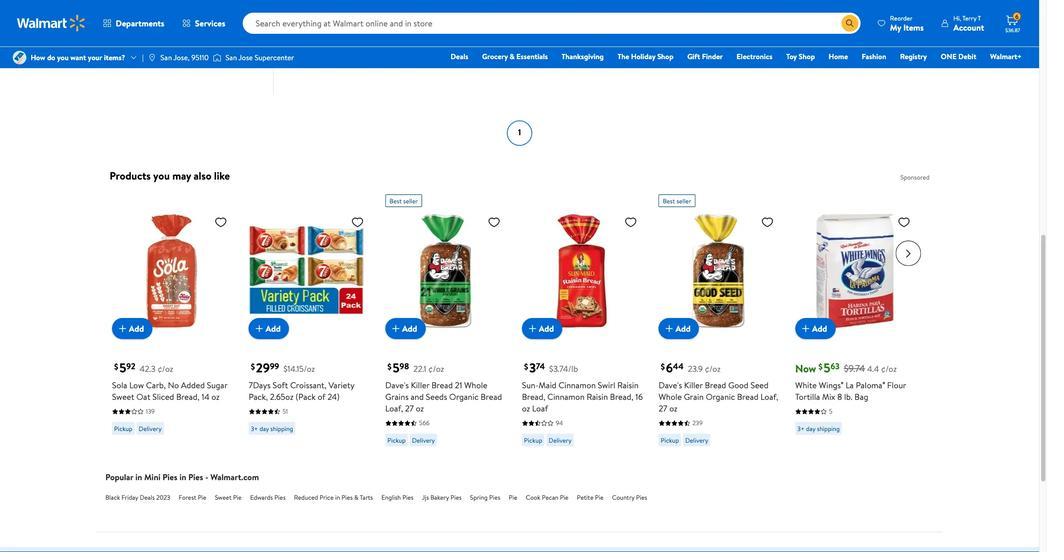 Task type: describe. For each thing, give the bounding box(es) containing it.
fashion
[[862, 51, 887, 62]]

walmart+
[[991, 51, 1022, 62]]

products
[[110, 168, 151, 183]]

lb.
[[844, 391, 853, 402]]

cinnamon down $3.74/lb
[[558, 379, 596, 391]]

3+ day shipping for 29
[[251, 424, 293, 433]]

next slide for products you may also like list image
[[896, 241, 921, 266]]

¢/oz for $ 5 92 42.3 ¢/oz sola low carb, no added sugar sweet oat sliced bread, 14 oz
[[157, 363, 173, 374]]

0 horizontal spatial in
[[135, 471, 142, 483]]

pie for sweet pie
[[233, 493, 242, 502]]

the
[[618, 51, 630, 62]]

electronics link
[[732, 51, 777, 62]]

the holiday shop
[[618, 51, 674, 62]]

$ inside now $ 5 63 $9.74 4.4 ¢/oz white wings® la paloma® flour tortilla mix 8 lb. bag
[[818, 360, 823, 372]]

1
[[518, 126, 521, 138]]

grains
[[385, 391, 408, 402]]

san for san jose supercenter
[[226, 52, 237, 63]]

sun-
[[522, 379, 539, 391]]

reorder my items
[[890, 13, 924, 33]]

566
[[419, 418, 430, 427]]

electronics
[[737, 51, 773, 62]]

cook pecan pie link
[[526, 493, 569, 502]]

add button for delivery
[[522, 318, 562, 339]]

petite
[[577, 493, 594, 502]]

friday
[[122, 493, 138, 502]]

1 vertical spatial &
[[354, 493, 359, 502]]

english
[[382, 493, 401, 502]]

add button for 139
[[112, 318, 152, 339]]

sweet pie link
[[215, 493, 242, 502]]

1 horizontal spatial in
[[179, 471, 186, 483]]

home link
[[824, 51, 853, 62]]

pie for forest pie
[[198, 493, 206, 502]]

3 product group from the left
[[385, 190, 507, 450]]

best for 5
[[389, 196, 402, 205]]

$ for $ 5 92 42.3 ¢/oz sola low carb, no added sugar sweet oat sliced bread, 14 oz
[[114, 360, 118, 372]]

forest
[[179, 493, 196, 502]]

1 vertical spatial you
[[153, 168, 170, 183]]

jjs
[[422, 493, 429, 502]]

san for san jose, 95110
[[161, 52, 172, 63]]

¢/oz inside now $ 5 63 $9.74 4.4 ¢/oz white wings® la paloma® flour tortilla mix 8 lb. bag
[[881, 363, 897, 374]]

registry
[[900, 51, 927, 62]]

services
[[195, 17, 225, 29]]

27 inside $ 6 44 23.9 ¢/oz dave's killer bread good seed whole grain organic bread loaf, 27 oz
[[659, 402, 667, 414]]

5 add button from the left
[[659, 318, 699, 339]]

shop inside 'link'
[[657, 51, 674, 62]]

add to cart image for delivery
[[526, 322, 539, 335]]

debit
[[959, 51, 977, 62]]

one debit
[[941, 51, 977, 62]]

edwards
[[250, 493, 273, 502]]

98
[[399, 360, 409, 372]]

petite pie link
[[577, 493, 604, 502]]

23.9
[[688, 363, 703, 374]]

oz inside $ 5 98 22.1 ¢/oz dave's killer bread 21 whole grains and seeds organic bread loaf, 27 oz
[[416, 402, 424, 414]]

0 vertical spatial you
[[57, 52, 69, 63]]

27 inside $ 5 98 22.1 ¢/oz dave's killer bread 21 whole grains and seeds organic bread loaf, 27 oz
[[405, 402, 414, 414]]

holiday
[[631, 51, 656, 62]]

thanksgiving
[[562, 51, 604, 62]]

walmart image
[[17, 15, 86, 32]]

dave's killer bread 21 whole grains and seeds organic bread loaf, 27 oz image
[[385, 211, 505, 330]]

$ for $ 6 44 23.9 ¢/oz dave's killer bread good seed whole grain organic bread loaf, 27 oz
[[661, 360, 665, 372]]

add to favorites list, 7days soft croissant, variety pack, 2.65oz (pack of 24) image
[[351, 215, 364, 228]]

hi,
[[954, 13, 961, 22]]

$3.74/lb
[[549, 363, 578, 374]]

$ 6 44 23.9 ¢/oz dave's killer bread good seed whole grain organic bread loaf, 27 oz
[[659, 358, 778, 414]]

2 horizontal spatial in
[[335, 493, 340, 502]]

add button for 51
[[248, 318, 289, 339]]

 image for san
[[213, 52, 221, 63]]

cook pecan pie
[[526, 493, 569, 502]]

cinnamon up 94
[[547, 391, 585, 402]]

$14.15/oz
[[283, 363, 315, 374]]

like
[[214, 168, 230, 183]]

oat
[[136, 391, 150, 402]]

$ for $ 5 98 22.1 ¢/oz dave's killer bread 21 whole grains and seeds organic bread loaf, 27 oz
[[387, 360, 391, 372]]

wings®
[[819, 379, 844, 391]]

grocery & essentials
[[482, 51, 548, 62]]

0 vertical spatial &
[[510, 51, 515, 62]]

$ for $ 29 99 $14.15/oz 7days soft croissant, variety pack, 2.65oz (pack of 24)
[[251, 360, 255, 372]]

oz inside $ 3 74 $3.74/lb sun-maid cinnamon swirl raisin bread, cinnamon raisin bread, 16 oz loaf
[[522, 402, 530, 414]]

san jose supercenter
[[226, 52, 294, 63]]

6 inside $ 6 44 23.9 ¢/oz dave's killer bread good seed whole grain organic bread loaf, 27 oz
[[666, 358, 673, 376]]

hi, terry t account
[[954, 13, 985, 33]]

and
[[410, 391, 424, 402]]

3 pie from the left
[[509, 493, 518, 502]]

toy shop link
[[782, 51, 820, 62]]

products you may also like
[[110, 168, 230, 183]]

jose
[[239, 52, 253, 63]]

supercenter
[[255, 52, 294, 63]]

gift finder link
[[683, 51, 728, 62]]

essentials
[[517, 51, 548, 62]]

bakery
[[431, 493, 449, 502]]

3 bread, from the left
[[610, 391, 633, 402]]

add to favorites list, sun-maid cinnamon swirl raisin bread, cinnamon raisin bread, 16 oz loaf image
[[624, 215, 637, 228]]

grocery & essentials link
[[478, 51, 553, 62]]

white wings® la paloma® flour tortilla mix 8 lb. bag image
[[795, 211, 915, 330]]

$9.74
[[844, 362, 865, 375]]

4 pie from the left
[[560, 493, 569, 502]]

2023
[[156, 493, 170, 502]]

add for 51
[[265, 322, 280, 334]]

whole inside $ 5 98 22.1 ¢/oz dave's killer bread 21 whole grains and seeds organic bread loaf, 27 oz
[[464, 379, 487, 391]]

product group containing 6
[[659, 190, 780, 450]]

finder
[[702, 51, 723, 62]]

5 add from the left
[[675, 322, 691, 334]]

pies left -
[[188, 471, 203, 483]]

do
[[47, 52, 55, 63]]

(pack
[[295, 391, 315, 402]]

Search search field
[[243, 13, 861, 34]]

3+ for 29
[[251, 424, 258, 433]]

jjs bakery pies link
[[422, 493, 462, 502]]

5 inside now $ 5 63 $9.74 4.4 ¢/oz white wings® la paloma® flour tortilla mix 8 lb. bag
[[824, 358, 831, 376]]

loaf
[[532, 402, 548, 414]]

dave's for 6
[[659, 379, 682, 391]]

Walmart Site-Wide search field
[[243, 13, 861, 34]]

paloma®
[[856, 379, 885, 391]]

spring
[[470, 493, 488, 502]]

black
[[105, 493, 120, 502]]

shipping for 99
[[270, 424, 293, 433]]

deals inside "link"
[[451, 51, 469, 62]]

pies right spring at the left bottom of page
[[489, 493, 501, 502]]

grocery
[[482, 51, 508, 62]]

services button
[[173, 11, 234, 36]]

139
[[146, 407, 155, 416]]

country pies link
[[612, 493, 647, 502]]

6 product group from the left
[[795, 190, 917, 450]]

items
[[904, 21, 924, 33]]

how do you want your items?
[[31, 52, 125, 63]]

toy shop
[[786, 51, 815, 62]]

1 horizontal spatial 6
[[1016, 12, 1019, 21]]

of
[[317, 391, 325, 402]]

239
[[692, 418, 703, 427]]

delivery down the "139"
[[138, 424, 161, 433]]

low
[[129, 379, 144, 391]]

2 shop from the left
[[799, 51, 815, 62]]

whole inside $ 6 44 23.9 ¢/oz dave's killer bread good seed whole grain organic bread loaf, 27 oz
[[659, 391, 682, 402]]

may
[[172, 168, 191, 183]]

1 horizontal spatial sweet
[[215, 493, 232, 502]]

pecan
[[542, 493, 559, 502]]

english pies link
[[382, 493, 414, 502]]



Task type: vqa. For each thing, say whether or not it's contained in the screenshot.
Search Search Box
yes



Task type: locate. For each thing, give the bounding box(es) containing it.
shop right the toy
[[799, 51, 815, 62]]

croissant,
[[290, 379, 326, 391]]

dave's for 5
[[385, 379, 409, 391]]

add to cart image for $
[[799, 322, 812, 335]]

2 $ from the left
[[251, 360, 255, 372]]

1 add to cart image from the left
[[116, 322, 129, 335]]

good
[[728, 379, 749, 391]]

oz left grain
[[669, 402, 678, 414]]

mix
[[822, 391, 835, 402]]

2 horizontal spatial bread,
[[610, 391, 633, 402]]

pies right mini
[[163, 471, 177, 483]]

jjs bakery pies
[[422, 493, 462, 502]]

1 seller from the left
[[403, 196, 418, 205]]

the holiday shop link
[[613, 51, 679, 62]]

shipping down 51 at the bottom left
[[270, 424, 293, 433]]

mini
[[144, 471, 161, 483]]

74
[[536, 360, 545, 372]]

loaf, inside $ 5 98 22.1 ¢/oz dave's killer bread 21 whole grains and seeds organic bread loaf, 27 oz
[[385, 402, 403, 414]]

2 add to cart image from the left
[[663, 322, 675, 335]]

san left the jose
[[226, 52, 237, 63]]

3 add to cart image from the left
[[526, 322, 539, 335]]

add for 139
[[129, 322, 144, 334]]

add up the 44
[[675, 322, 691, 334]]

0 vertical spatial sweet
[[112, 391, 134, 402]]

raisin
[[617, 379, 639, 391], [587, 391, 608, 402]]

day down tortilla
[[806, 424, 816, 433]]

2 day from the left
[[806, 424, 816, 433]]

add to cart image up the 92
[[116, 322, 129, 335]]

 image
[[13, 51, 26, 64], [213, 52, 221, 63]]

1 dave's from the left
[[385, 379, 409, 391]]

6 left 23.9
[[666, 358, 673, 376]]

killer down 23.9
[[684, 379, 703, 391]]

3 $ from the left
[[387, 360, 391, 372]]

0 horizontal spatial sweet
[[112, 391, 134, 402]]

add for delivery
[[539, 322, 554, 334]]

 image left how
[[13, 51, 26, 64]]

1 add from the left
[[129, 322, 144, 334]]

$ for $ 3 74 $3.74/lb sun-maid cinnamon swirl raisin bread, cinnamon raisin bread, 16 oz loaf
[[524, 360, 528, 372]]

departments
[[116, 17, 164, 29]]

oz right 14
[[211, 391, 219, 402]]

popular in mini pies in pies - walmart.com
[[105, 471, 259, 483]]

shop
[[657, 51, 674, 62], [799, 51, 815, 62]]

whole left grain
[[659, 391, 682, 402]]

shipping for 5
[[817, 424, 840, 433]]

add to favorites list, white wings® la paloma® flour tortilla mix 8 lb. bag image
[[898, 215, 910, 228]]

$ 5 92 42.3 ¢/oz sola low carb, no added sugar sweet oat sliced bread, 14 oz
[[112, 358, 227, 402]]

 image right 95110
[[213, 52, 221, 63]]

reduced
[[294, 493, 318, 502]]

pie right petite
[[595, 493, 604, 502]]

add button up now
[[795, 318, 836, 339]]

deals left 2023
[[140, 493, 155, 502]]

3 add from the left
[[402, 322, 417, 334]]

black friday deals 2023 link
[[105, 493, 170, 502]]

delivery down 94
[[549, 435, 572, 444]]

2 ¢/oz from the left
[[428, 363, 444, 374]]

0 horizontal spatial add to cart image
[[116, 322, 129, 335]]

add to cart image up now
[[799, 322, 812, 335]]

dave's killer bread good seed whole grain organic bread loaf, 27 oz image
[[659, 211, 778, 330]]

1 vertical spatial 6
[[666, 358, 673, 376]]

add to favorites list, dave's killer bread good seed whole grain organic bread loaf, 27 oz image
[[761, 215, 774, 228]]

add to favorites list, dave's killer bread 21 whole grains and seeds organic bread loaf, 27 oz image
[[488, 215, 500, 228]]

organic right grain
[[706, 391, 735, 402]]

0 horizontal spatial whole
[[464, 379, 487, 391]]

1 horizontal spatial raisin
[[617, 379, 639, 391]]

5 inside $ 5 92 42.3 ¢/oz sola low carb, no added sugar sweet oat sliced bread, 14 oz
[[119, 358, 126, 376]]

6 up the $36.87
[[1016, 12, 1019, 21]]

& left tarts
[[354, 493, 359, 502]]

1 horizontal spatial shipping
[[817, 424, 840, 433]]

dave's down 98
[[385, 379, 409, 391]]

also
[[194, 168, 212, 183]]

0 horizontal spatial shop
[[657, 51, 674, 62]]

0 horizontal spatial 6
[[666, 358, 673, 376]]

shipping down mix
[[817, 424, 840, 433]]

deals link
[[446, 51, 473, 62]]

5 down mix
[[829, 407, 833, 416]]

product group
[[112, 190, 234, 450], [248, 190, 370, 450], [385, 190, 507, 450], [522, 190, 644, 450], [659, 190, 780, 450], [795, 190, 917, 450]]

0 horizontal spatial best seller
[[389, 196, 418, 205]]

1 best seller from the left
[[389, 196, 418, 205]]

you left may
[[153, 168, 170, 183]]

1 killer from the left
[[411, 379, 429, 391]]

0 horizontal spatial  image
[[13, 51, 26, 64]]

oz left loaf
[[522, 402, 530, 414]]

you right do
[[57, 52, 69, 63]]

add to favorites list, sola low carb, no added sugar sweet oat sliced bread, 14 oz image
[[214, 215, 227, 228]]

 image
[[148, 53, 156, 62]]

2 seller from the left
[[677, 196, 691, 205]]

¢/oz for $ 5 98 22.1 ¢/oz dave's killer bread 21 whole grains and seeds organic bread loaf, 27 oz
[[428, 363, 444, 374]]

pies left tarts
[[342, 493, 353, 502]]

94
[[556, 418, 563, 427]]

3+ day shipping down mix
[[797, 424, 840, 433]]

1 horizontal spatial &
[[510, 51, 515, 62]]

2 add from the left
[[265, 322, 280, 334]]

organic inside $ 6 44 23.9 ¢/oz dave's killer bread good seed whole grain organic bread loaf, 27 oz
[[706, 391, 735, 402]]

1 horizontal spatial whole
[[659, 391, 682, 402]]

best seller for 5
[[389, 196, 418, 205]]

killer inside $ 6 44 23.9 ¢/oz dave's killer bread good seed whole grain organic bread loaf, 27 oz
[[684, 379, 703, 391]]

seller
[[403, 196, 418, 205], [677, 196, 691, 205]]

95110
[[191, 52, 209, 63]]

1 horizontal spatial organic
[[706, 391, 735, 402]]

search icon image
[[846, 19, 854, 27]]

terry
[[963, 13, 977, 22]]

24)
[[327, 391, 340, 402]]

2 san from the left
[[226, 52, 237, 63]]

add button up the "74"
[[522, 318, 562, 339]]

$ inside $ 3 74 $3.74/lb sun-maid cinnamon swirl raisin bread, cinnamon raisin bread, 16 oz loaf
[[524, 360, 528, 372]]

5 up wings®
[[824, 358, 831, 376]]

2 organic from the left
[[706, 391, 735, 402]]

bread, left 16
[[610, 391, 633, 402]]

add to cart image for 29
[[253, 322, 265, 335]]

1 pie from the left
[[198, 493, 206, 502]]

organic
[[449, 391, 478, 402], [706, 391, 735, 402]]

3+ day shipping for $
[[797, 424, 840, 433]]

1 shop from the left
[[657, 51, 674, 62]]

delivery down 566
[[412, 435, 435, 444]]

1 horizontal spatial you
[[153, 168, 170, 183]]

3+ down pack,
[[251, 424, 258, 433]]

-
[[205, 471, 208, 483]]

pie right forest
[[198, 493, 206, 502]]

you
[[57, 52, 69, 63], [153, 168, 170, 183]]

killer for 5
[[411, 379, 429, 391]]

$ left "63"
[[818, 360, 823, 372]]

$ left the 29
[[251, 360, 255, 372]]

3+ for $
[[797, 424, 805, 433]]

1 horizontal spatial 3+ day shipping
[[797, 424, 840, 433]]

0 horizontal spatial 27
[[405, 402, 414, 414]]

1 organic from the left
[[449, 391, 478, 402]]

3+ down tortilla
[[797, 424, 805, 433]]

1 product group from the left
[[112, 190, 234, 450]]

3 add to cart image from the left
[[799, 322, 812, 335]]

1 horizontal spatial dave's
[[659, 379, 682, 391]]

$ inside $ 5 92 42.3 ¢/oz sola low carb, no added sugar sweet oat sliced bread, 14 oz
[[114, 360, 118, 372]]

add to cart image up the "74"
[[526, 322, 539, 335]]

2 horizontal spatial add to cart image
[[526, 322, 539, 335]]

2.65oz
[[270, 391, 293, 402]]

$ inside $ 5 98 22.1 ¢/oz dave's killer bread 21 whole grains and seeds organic bread loaf, 27 oz
[[387, 360, 391, 372]]

5 $ from the left
[[661, 360, 665, 372]]

add to cart image for 139
[[116, 322, 129, 335]]

0 horizontal spatial add to cart image
[[253, 322, 265, 335]]

add to cart image
[[116, 322, 129, 335], [389, 322, 402, 335], [526, 322, 539, 335]]

add button up 99
[[248, 318, 289, 339]]

22.1
[[413, 363, 426, 374]]

1 horizontal spatial san
[[226, 52, 237, 63]]

4 ¢/oz from the left
[[881, 363, 897, 374]]

7days soft croissant, variety pack, 2.65oz (pack of 24) image
[[248, 211, 368, 330]]

0 horizontal spatial you
[[57, 52, 69, 63]]

cook
[[526, 493, 541, 502]]

$ left 3
[[524, 360, 528, 372]]

1 best from the left
[[389, 196, 402, 205]]

add up the "74"
[[539, 322, 554, 334]]

organic right seeds
[[449, 391, 478, 402]]

your
[[88, 52, 102, 63]]

0 horizontal spatial killer
[[411, 379, 429, 391]]

tarts
[[360, 493, 373, 502]]

bread, left 14
[[176, 391, 199, 402]]

$ inside the $ 29 99 $14.15/oz 7days soft croissant, variety pack, 2.65oz (pack of 24)
[[251, 360, 255, 372]]

¢/oz inside $ 5 92 42.3 ¢/oz sola low carb, no added sugar sweet oat sliced bread, 14 oz
[[157, 363, 173, 374]]

forest pie link
[[179, 493, 206, 502]]

loaf, right good
[[760, 391, 778, 402]]

1 3+ from the left
[[251, 424, 258, 433]]

add button up 98
[[385, 318, 426, 339]]

pie for petite pie
[[595, 493, 604, 502]]

2 pie from the left
[[233, 493, 242, 502]]

2 best seller from the left
[[663, 196, 691, 205]]

product group containing 3
[[522, 190, 644, 450]]

sun-maid cinnamon swirl raisin bread, cinnamon raisin bread, 16 oz loaf image
[[522, 211, 641, 330]]

1 shipping from the left
[[270, 424, 293, 433]]

5 inside $ 5 98 22.1 ¢/oz dave's killer bread 21 whole grains and seeds organic bread loaf, 27 oz
[[393, 358, 399, 376]]

sweet
[[112, 391, 134, 402], [215, 493, 232, 502]]

day for 29
[[259, 424, 269, 433]]

1 add to cart image from the left
[[253, 322, 265, 335]]

pie left cook
[[509, 493, 518, 502]]

add to cart image up 98
[[389, 322, 402, 335]]

add button up the 92
[[112, 318, 152, 339]]

2 add to cart image from the left
[[389, 322, 402, 335]]

$ left the 44
[[661, 360, 665, 372]]

oz inside $ 6 44 23.9 ¢/oz dave's killer bread good seed whole grain organic bread loaf, 27 oz
[[669, 402, 678, 414]]

seeds
[[426, 391, 447, 402]]

pack,
[[248, 391, 268, 402]]

4 add button from the left
[[522, 318, 562, 339]]

toy
[[786, 51, 797, 62]]

add up the 92
[[129, 322, 144, 334]]

5 product group from the left
[[659, 190, 780, 450]]

1 horizontal spatial  image
[[213, 52, 221, 63]]

loaf,
[[760, 391, 778, 402], [385, 402, 403, 414]]

1 horizontal spatial add to cart image
[[663, 322, 675, 335]]

popular
[[105, 471, 133, 483]]

walmart+ link
[[986, 51, 1027, 62]]

variety
[[328, 379, 354, 391]]

1 link
[[507, 120, 532, 146]]

1 horizontal spatial 27
[[659, 402, 667, 414]]

departments button
[[94, 11, 173, 36]]

1 vertical spatial deals
[[140, 493, 155, 502]]

la
[[846, 379, 854, 391]]

0 horizontal spatial loaf,
[[385, 402, 403, 414]]

27 left seeds
[[405, 402, 414, 414]]

tab
[[101, 0, 273, 22]]

1 ¢/oz from the left
[[157, 363, 173, 374]]

¢/oz for $ 6 44 23.9 ¢/oz dave's killer bread good seed whole grain organic bread loaf, 27 oz
[[705, 363, 721, 374]]

2 27 from the left
[[659, 402, 667, 414]]

1 san from the left
[[161, 52, 172, 63]]

pies
[[163, 471, 177, 483], [188, 471, 203, 483], [275, 493, 286, 502], [342, 493, 353, 502], [403, 493, 414, 502], [451, 493, 462, 502], [489, 493, 501, 502], [636, 493, 647, 502]]

21
[[455, 379, 462, 391]]

gift finder
[[687, 51, 723, 62]]

registry link
[[896, 51, 932, 62]]

san left jose,
[[161, 52, 172, 63]]

$ inside $ 6 44 23.9 ¢/oz dave's killer bread good seed whole grain organic bread loaf, 27 oz
[[661, 360, 665, 372]]

2 best from the left
[[663, 196, 675, 205]]

0 horizontal spatial bread,
[[176, 391, 199, 402]]

¢/oz inside $ 5 98 22.1 ¢/oz dave's killer bread 21 whole grains and seeds organic bread loaf, 27 oz
[[428, 363, 444, 374]]

0 vertical spatial deals
[[451, 51, 469, 62]]

0 horizontal spatial seller
[[403, 196, 418, 205]]

0 horizontal spatial 3+
[[251, 424, 258, 433]]

¢/oz right 22.1
[[428, 363, 444, 374]]

shop right holiday
[[657, 51, 674, 62]]

0 horizontal spatial dave's
[[385, 379, 409, 391]]

pies right english
[[403, 493, 414, 502]]

organic inside $ 5 98 22.1 ¢/oz dave's killer bread 21 whole grains and seeds organic bread loaf, 27 oz
[[449, 391, 478, 402]]

sweet inside $ 5 92 42.3 ¢/oz sola low carb, no added sugar sweet oat sliced bread, 14 oz
[[112, 391, 134, 402]]

bag
[[855, 391, 868, 402]]

reorder
[[890, 13, 913, 22]]

27 right 16
[[659, 402, 667, 414]]

5 pie from the left
[[595, 493, 604, 502]]

add up now
[[812, 322, 827, 334]]

killer inside $ 5 98 22.1 ¢/oz dave's killer bread 21 whole grains and seeds organic bread loaf, 27 oz
[[411, 379, 429, 391]]

0 horizontal spatial raisin
[[587, 391, 608, 402]]

1 horizontal spatial shop
[[799, 51, 815, 62]]

&
[[510, 51, 515, 62], [354, 493, 359, 502]]

reduced price in pies & tarts
[[294, 493, 373, 502]]

0 horizontal spatial &
[[354, 493, 359, 502]]

grain
[[684, 391, 704, 402]]

1 horizontal spatial deals
[[451, 51, 469, 62]]

pies right bakery
[[451, 493, 462, 502]]

1 horizontal spatial bread,
[[522, 391, 545, 402]]

1 3+ day shipping from the left
[[251, 424, 293, 433]]

1 add button from the left
[[112, 318, 152, 339]]

0 horizontal spatial san
[[161, 52, 172, 63]]

price
[[320, 493, 334, 502]]

sola low carb, no added sugar sweet oat sliced bread, 14 oz image
[[112, 211, 231, 330]]

63
[[831, 360, 840, 372]]

0 vertical spatial 6
[[1016, 12, 1019, 21]]

1 vertical spatial sweet
[[215, 493, 232, 502]]

killer for 6
[[684, 379, 703, 391]]

bread, inside $ 5 92 42.3 ¢/oz sola low carb, no added sugar sweet oat sliced bread, 14 oz
[[176, 391, 199, 402]]

reduced price in pies & tarts link
[[294, 493, 373, 502]]

51
[[282, 407, 288, 416]]

1 $ from the left
[[114, 360, 118, 372]]

deals left grocery
[[451, 51, 469, 62]]

raisin right swirl
[[617, 379, 639, 391]]

3 add button from the left
[[385, 318, 426, 339]]

¢/oz right 4.4
[[881, 363, 897, 374]]

oz up 566
[[416, 402, 424, 414]]

¢/oz inside $ 6 44 23.9 ¢/oz dave's killer bread good seed whole grain organic bread loaf, 27 oz
[[705, 363, 721, 374]]

add up 99
[[265, 322, 280, 334]]

dave's inside $ 5 98 22.1 ¢/oz dave's killer bread 21 whole grains and seeds organic bread loaf, 27 oz
[[385, 379, 409, 391]]

1 horizontal spatial loaf,
[[760, 391, 778, 402]]

1 horizontal spatial best seller
[[663, 196, 691, 205]]

2 dave's from the left
[[659, 379, 682, 391]]

1 horizontal spatial killer
[[684, 379, 703, 391]]

whole right 21
[[464, 379, 487, 391]]

pie link
[[509, 493, 518, 502]]

5 up sola
[[119, 358, 126, 376]]

sweet left 'oat'
[[112, 391, 134, 402]]

27
[[405, 402, 414, 414], [659, 402, 667, 414]]

2 add button from the left
[[248, 318, 289, 339]]

my
[[890, 21, 902, 33]]

2 product group from the left
[[248, 190, 370, 450]]

4 $ from the left
[[524, 360, 528, 372]]

soft
[[272, 379, 288, 391]]

4 add from the left
[[539, 322, 554, 334]]

raisin left 16
[[587, 391, 608, 402]]

0 horizontal spatial day
[[259, 424, 269, 433]]

add up 98
[[402, 322, 417, 334]]

one
[[941, 51, 957, 62]]

sliced
[[152, 391, 174, 402]]

edwards pies
[[250, 493, 286, 502]]

2 bread, from the left
[[522, 391, 545, 402]]

best seller for 6
[[663, 196, 691, 205]]

$ left the 92
[[114, 360, 118, 372]]

0 horizontal spatial shipping
[[270, 424, 293, 433]]

sweet down walmart.com
[[215, 493, 232, 502]]

pie down walmart.com
[[233, 493, 242, 502]]

3+ day shipping down 51 at the bottom left
[[251, 424, 293, 433]]

oz inside $ 5 92 42.3 ¢/oz sola low carb, no added sugar sweet oat sliced bread, 14 oz
[[211, 391, 219, 402]]

country pies
[[612, 493, 647, 502]]

delivery down 239
[[685, 435, 708, 444]]

4 product group from the left
[[522, 190, 644, 450]]

¢/oz right 23.9
[[705, 363, 721, 374]]

1 27 from the left
[[405, 402, 414, 414]]

5 left 22.1
[[393, 358, 399, 376]]

in left mini
[[135, 471, 142, 483]]

1 day from the left
[[259, 424, 269, 433]]

carb,
[[146, 379, 166, 391]]

deals
[[451, 51, 469, 62], [140, 493, 155, 502]]

day down pack,
[[259, 424, 269, 433]]

day for $
[[806, 424, 816, 433]]

bread, down 3
[[522, 391, 545, 402]]

6 add button from the left
[[795, 318, 836, 339]]

add to cart image
[[253, 322, 265, 335], [663, 322, 675, 335], [799, 322, 812, 335]]

1 horizontal spatial add to cart image
[[389, 322, 402, 335]]

2 3+ day shipping from the left
[[797, 424, 840, 433]]

2 horizontal spatial add to cart image
[[799, 322, 812, 335]]

fashion link
[[857, 51, 891, 62]]

$ left 98
[[387, 360, 391, 372]]

pies right edwards
[[275, 493, 286, 502]]

in up forest
[[179, 471, 186, 483]]

seller for 6
[[677, 196, 691, 205]]

items?
[[104, 52, 125, 63]]

dave's inside $ 6 44 23.9 ¢/oz dave's killer bread good seed whole grain organic bread loaf, 27 oz
[[659, 379, 682, 391]]

6 $ from the left
[[818, 360, 823, 372]]

add
[[129, 322, 144, 334], [265, 322, 280, 334], [402, 322, 417, 334], [539, 322, 554, 334], [675, 322, 691, 334], [812, 322, 827, 334]]

seller for 5
[[403, 196, 418, 205]]

loaf, inside $ 6 44 23.9 ¢/oz dave's killer bread good seed whole grain organic bread loaf, 27 oz
[[760, 391, 778, 402]]

& right grocery
[[510, 51, 515, 62]]

6 add from the left
[[812, 322, 827, 334]]

pie right 'pecan'
[[560, 493, 569, 502]]

pies right country
[[636, 493, 647, 502]]

product group containing 29
[[248, 190, 370, 450]]

¢/oz right 42.3
[[157, 363, 173, 374]]

0 horizontal spatial organic
[[449, 391, 478, 402]]

spring pies link
[[470, 493, 501, 502]]

add to cart image up the 29
[[253, 322, 265, 335]]

0 horizontal spatial deals
[[140, 493, 155, 502]]

 image for how
[[13, 51, 26, 64]]

1 horizontal spatial 3+
[[797, 424, 805, 433]]

1 horizontal spatial seller
[[677, 196, 691, 205]]

petite pie
[[577, 493, 604, 502]]

whole
[[464, 379, 487, 391], [659, 391, 682, 402]]

edwards pies link
[[250, 493, 286, 502]]

bread,
[[176, 391, 199, 402], [522, 391, 545, 402], [610, 391, 633, 402]]

1 bread, from the left
[[176, 391, 199, 402]]

2 3+ from the left
[[797, 424, 805, 433]]

0 horizontal spatial best
[[389, 196, 402, 205]]

2 killer from the left
[[684, 379, 703, 391]]

5
[[119, 358, 126, 376], [393, 358, 399, 376], [824, 358, 831, 376], [829, 407, 833, 416]]

best for 6
[[663, 196, 675, 205]]

add button up the 44
[[659, 318, 699, 339]]

killer down 22.1
[[411, 379, 429, 391]]

0 horizontal spatial 3+ day shipping
[[251, 424, 293, 433]]

add to cart image up the 44
[[663, 322, 675, 335]]

3 ¢/oz from the left
[[705, 363, 721, 374]]

|
[[142, 52, 144, 63]]

flour
[[887, 379, 906, 391]]

jose,
[[174, 52, 190, 63]]

loaf, left and
[[385, 402, 403, 414]]

2 shipping from the left
[[817, 424, 840, 433]]

cinnamon
[[558, 379, 596, 391], [547, 391, 585, 402]]

42.3
[[139, 363, 155, 374]]

in right price
[[335, 493, 340, 502]]

add button for 5
[[795, 318, 836, 339]]

1 horizontal spatial day
[[806, 424, 816, 433]]

1 horizontal spatial best
[[663, 196, 675, 205]]

no
[[168, 379, 179, 391]]

dave's down the 44
[[659, 379, 682, 391]]

add for 5
[[812, 322, 827, 334]]



